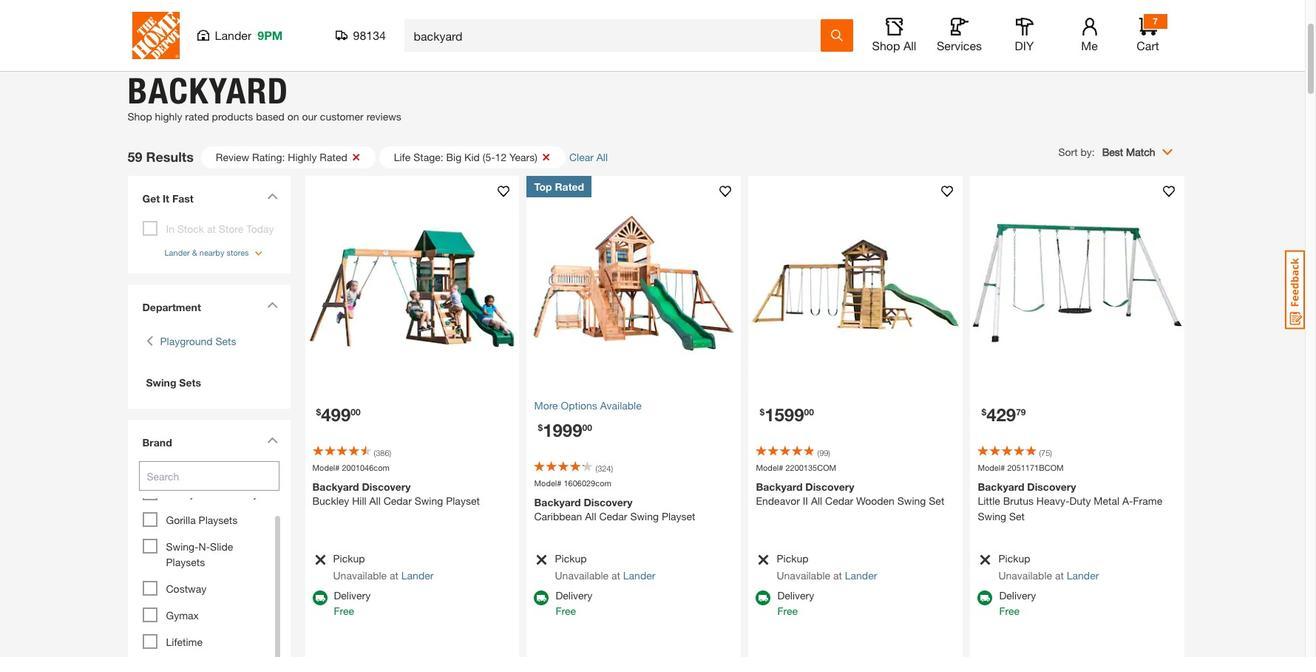 Task type: locate. For each thing, give the bounding box(es) containing it.
1 vertical spatial playset
[[662, 510, 695, 523]]

4 lander link from the left
[[1067, 569, 1099, 582]]

What can we help you find today? search field
[[414, 20, 820, 51]]

nearby
[[199, 247, 224, 257]]

1 vertical spatial shop
[[128, 110, 152, 122]]

backyard shop highly rated products based on our customer reviews
[[128, 69, 401, 122]]

00 inside $ 1999 00
[[582, 422, 592, 433]]

00 up model# 2001046com on the bottom of the page
[[351, 406, 360, 417]]

limited stock for pickup image
[[756, 554, 770, 566], [978, 554, 992, 566]]

rated right highly
[[320, 150, 347, 163]]

( up '2051171bcom'
[[1039, 448, 1041, 457]]

3 free from the left
[[777, 605, 798, 617]]

swing inside backyard discovery endeavor ii all cedar wooden swing set
[[897, 495, 926, 507]]

set inside backyard discovery little brutus heavy-duty metal a-frame swing set
[[1009, 510, 1025, 523]]

cedar inside backyard discovery endeavor ii all cedar wooden swing set
[[825, 495, 853, 507]]

1 delivery free from the left
[[334, 589, 371, 617]]

discovery up gorilla playsets link
[[213, 487, 258, 500]]

2 available shipping image from the left
[[978, 591, 993, 606]]

1 free from the left
[[334, 605, 354, 617]]

0 horizontal spatial shop
[[128, 110, 152, 122]]

$ 499 00
[[316, 404, 360, 425]]

clear
[[569, 151, 594, 163]]

$ left 79 in the right bottom of the page
[[981, 406, 986, 417]]

frame
[[1133, 495, 1162, 507]]

discovery for 1599
[[805, 481, 854, 493]]

endeavor
[[756, 495, 800, 507]]

$ inside $ 1999 00
[[538, 422, 543, 433]]

sets down department link
[[215, 335, 236, 347]]

3 caret icon image from the top
[[267, 437, 278, 444]]

3 pickup unavailable at lander from the left
[[777, 552, 877, 582]]

1 limited stock for pickup image from the left
[[756, 554, 770, 566]]

discovery down 2001046com
[[362, 481, 411, 493]]

backyard inside the backyard discovery buckley hill all cedar swing playset
[[312, 481, 359, 493]]

services button
[[936, 18, 983, 53]]

gorilla playsets
[[166, 514, 237, 526]]

playground sets link
[[160, 333, 236, 349]]

00 up '2200135com'
[[804, 406, 814, 417]]

00 inside $ 1599 00
[[804, 406, 814, 417]]

( up '2200135com'
[[817, 448, 819, 457]]

1 horizontal spatial limited stock for pickup image
[[534, 554, 548, 566]]

review
[[216, 150, 249, 163]]

set
[[929, 495, 944, 507], [1009, 510, 1025, 523]]

cart 7
[[1137, 16, 1159, 52]]

discovery for 429
[[1027, 481, 1076, 493]]

3 pickup from the left
[[777, 552, 808, 565]]

playset inside the backyard discovery buckley hill all cedar swing playset
[[446, 495, 480, 507]]

set left little
[[929, 495, 944, 507]]

free
[[334, 605, 354, 617], [556, 605, 576, 617], [777, 605, 798, 617], [999, 605, 1019, 617]]

top
[[534, 180, 552, 193]]

discovery down '2200135com'
[[805, 481, 854, 493]]

sets for playground sets
[[215, 335, 236, 347]]

backyard discovery little brutus heavy-duty metal a-frame swing set
[[978, 481, 1162, 523]]

limited stock for pickup image down endeavor
[[756, 554, 770, 566]]

lander 9pm
[[215, 28, 283, 42]]

0 vertical spatial caret icon image
[[267, 193, 278, 199]]

shop inside button
[[872, 38, 900, 52]]

all right hill
[[369, 495, 381, 507]]

discovery up heavy-
[[1027, 481, 1076, 493]]

1 vertical spatial caret icon image
[[267, 302, 278, 308]]

1 pickup from the left
[[333, 552, 365, 565]]

1 horizontal spatial 00
[[582, 422, 592, 433]]

model#
[[312, 462, 340, 472], [756, 462, 783, 472], [978, 462, 1005, 472], [534, 478, 561, 488]]

)
[[389, 448, 391, 457], [828, 448, 830, 457], [1050, 448, 1052, 457], [611, 463, 613, 473]]

rated
[[185, 110, 209, 122]]

pickup unavailable at lander down heavy-
[[998, 552, 1099, 582]]

3 lander link from the left
[[845, 569, 877, 582]]

7
[[1153, 16, 1158, 27]]

$ for 1999
[[538, 422, 543, 433]]

me
[[1081, 38, 1098, 52]]

1 horizontal spatial available shipping image
[[756, 591, 771, 606]]

rated
[[320, 150, 347, 163], [555, 180, 584, 193]]

3 delivery from the left
[[777, 589, 814, 602]]

caret icon image
[[267, 193, 278, 199], [267, 302, 278, 308], [267, 437, 278, 444]]

shop left highly
[[128, 110, 152, 122]]

backyard
[[312, 481, 359, 493], [756, 481, 803, 493], [978, 481, 1024, 493], [166, 487, 210, 500], [534, 496, 581, 509]]

) up '2051171bcom'
[[1050, 448, 1052, 457]]

0 horizontal spatial limited stock for pickup image
[[312, 554, 326, 566]]

$ 429 79
[[981, 404, 1026, 425]]

delivery for 1599
[[777, 589, 814, 602]]

3 delivery free from the left
[[777, 589, 814, 617]]

limited stock for pickup image
[[312, 554, 326, 566], [534, 554, 548, 566]]

backyard discovery link
[[166, 487, 258, 500]]

n-
[[199, 540, 210, 553]]

cedar inside backyard discovery caribbean all cedar swing playset
[[599, 510, 627, 523]]

3 unavailable from the left
[[777, 569, 830, 582]]

1 vertical spatial rated
[[555, 180, 584, 193]]

rating:
[[252, 150, 285, 163]]

unavailable for 429
[[998, 569, 1052, 582]]

2 horizontal spatial cedar
[[825, 495, 853, 507]]

1 horizontal spatial shop
[[872, 38, 900, 52]]

available shipping image
[[534, 591, 549, 606], [756, 591, 771, 606]]

9pm
[[258, 28, 283, 42]]

4 pickup unavailable at lander from the left
[[998, 552, 1099, 582]]

cedar right ii
[[825, 495, 853, 507]]

4 pickup from the left
[[998, 552, 1030, 565]]

clear all button
[[569, 149, 619, 165]]

pickup unavailable at lander down ii
[[777, 552, 877, 582]]

cedar down 1606029com
[[599, 510, 627, 523]]

highly
[[288, 150, 317, 163]]

0 horizontal spatial cedar
[[383, 495, 412, 507]]

1 caret icon image from the top
[[267, 193, 278, 199]]

00 down more options available
[[582, 422, 592, 433]]

0 vertical spatial playsets
[[199, 514, 237, 526]]

endeavor ii all cedar wooden swing set image
[[749, 176, 963, 390]]

) up 2001046com
[[389, 448, 391, 457]]

) for 429
[[1050, 448, 1052, 457]]

1 unavailable from the left
[[333, 569, 387, 582]]

(5-
[[483, 150, 495, 163]]

0 vertical spatial set
[[929, 495, 944, 507]]

1 available shipping image from the left
[[312, 591, 327, 606]]

$
[[316, 406, 321, 417], [760, 406, 765, 417], [981, 406, 986, 417], [538, 422, 543, 433]]

life stage: big kid (5-12 years)
[[394, 150, 537, 163]]

2 horizontal spatial 00
[[804, 406, 814, 417]]

1 vertical spatial sets
[[179, 376, 201, 389]]

sets down playground
[[179, 376, 201, 389]]

12
[[495, 150, 507, 163]]

1 vertical spatial playsets
[[166, 556, 205, 569]]

0 vertical spatial sets
[[215, 335, 236, 347]]

in
[[166, 222, 174, 235]]

0 horizontal spatial playset
[[446, 495, 480, 507]]

set inside backyard discovery endeavor ii all cedar wooden swing set
[[929, 495, 944, 507]]

review rating: highly rated
[[216, 150, 347, 163]]

all inside backyard discovery caribbean all cedar swing playset
[[585, 510, 596, 523]]

gorilla playsets link
[[166, 514, 237, 526]]

caribbean all cedar swing playset image
[[527, 176, 741, 390]]

) up 1606029com
[[611, 463, 613, 473]]

1 horizontal spatial cedar
[[599, 510, 627, 523]]

$ up model# 2001046com on the bottom of the page
[[316, 406, 321, 417]]

1 lander link from the left
[[401, 569, 434, 582]]

lander & nearby stores
[[165, 247, 249, 257]]

model# 2200135com
[[756, 462, 836, 472]]

pickup unavailable at lander down hill
[[333, 552, 434, 582]]

0 vertical spatial playset
[[446, 495, 480, 507]]

lander link for 429
[[1067, 569, 1099, 582]]

pickup down caribbean
[[555, 552, 587, 565]]

pickup unavailable at lander
[[333, 552, 434, 582], [555, 552, 655, 582], [777, 552, 877, 582], [998, 552, 1099, 582]]

swing-
[[166, 540, 199, 553]]

playsets down swing-
[[166, 556, 205, 569]]

2001046com
[[342, 462, 390, 472]]

model# up caribbean
[[534, 478, 561, 488]]

at
[[207, 222, 216, 235], [390, 569, 398, 582], [611, 569, 620, 582], [833, 569, 842, 582], [1055, 569, 1064, 582]]

products
[[212, 110, 253, 122]]

backyard up buckley
[[312, 481, 359, 493]]

services
[[937, 38, 982, 52]]

lander link
[[401, 569, 434, 582], [623, 569, 655, 582], [845, 569, 877, 582], [1067, 569, 1099, 582]]

free for 1599
[[777, 605, 798, 617]]

0 horizontal spatial available shipping image
[[312, 591, 327, 606]]

backyard up endeavor
[[756, 481, 803, 493]]

00 inside $ 499 00
[[351, 406, 360, 417]]

discovery down 1606029com
[[584, 496, 633, 509]]

top rated
[[534, 180, 584, 193]]

at for 1599
[[833, 569, 842, 582]]

little
[[978, 495, 1000, 507]]

4 delivery from the left
[[999, 589, 1036, 602]]

pickup down ii
[[777, 552, 808, 565]]

1 horizontal spatial rated
[[555, 180, 584, 193]]

cedar right hill
[[383, 495, 412, 507]]

4 unavailable from the left
[[998, 569, 1052, 582]]

pickup down hill
[[333, 552, 365, 565]]

( for 429
[[1039, 448, 1041, 457]]

pickup unavailable at lander down backyard discovery caribbean all cedar swing playset
[[555, 552, 655, 582]]

reviews
[[366, 110, 401, 122]]

1 delivery from the left
[[334, 589, 371, 602]]

all left services
[[903, 38, 916, 52]]

delivery free for 499
[[334, 589, 371, 617]]

limited stock for pickup image down buckley
[[312, 554, 326, 566]]

1 vertical spatial set
[[1009, 510, 1025, 523]]

set down brutus
[[1009, 510, 1025, 523]]

0 horizontal spatial set
[[929, 495, 944, 507]]

) up '2200135com'
[[828, 448, 830, 457]]

discovery inside backyard discovery little brutus heavy-duty metal a-frame swing set
[[1027, 481, 1076, 493]]

rated right top
[[555, 180, 584, 193]]

2 available shipping image from the left
[[756, 591, 771, 606]]

discovery inside backyard discovery endeavor ii all cedar wooden swing set
[[805, 481, 854, 493]]

backyard up little
[[978, 481, 1024, 493]]

pickup down brutus
[[998, 552, 1030, 565]]

$ inside $ 499 00
[[316, 406, 321, 417]]

all inside backyard discovery endeavor ii all cedar wooden swing set
[[811, 495, 822, 507]]

$ up model# 2200135com
[[760, 406, 765, 417]]

2 caret icon image from the top
[[267, 302, 278, 308]]

wooden
[[856, 495, 895, 507]]

0 horizontal spatial limited stock for pickup image
[[756, 554, 770, 566]]

today
[[246, 222, 274, 235]]

1 horizontal spatial available shipping image
[[978, 591, 993, 606]]

model# up buckley
[[312, 462, 340, 472]]

1 horizontal spatial limited stock for pickup image
[[978, 554, 992, 566]]

1 pickup unavailable at lander from the left
[[333, 552, 434, 582]]

1599
[[765, 404, 804, 425]]

cedar inside the backyard discovery buckley hill all cedar swing playset
[[383, 495, 412, 507]]

all right caribbean
[[585, 510, 596, 523]]

2 limited stock for pickup image from the left
[[978, 554, 992, 566]]

4 free from the left
[[999, 605, 1019, 617]]

available shipping image
[[312, 591, 327, 606], [978, 591, 993, 606]]

00 for 1999
[[582, 422, 592, 433]]

shop inside backyard shop highly rated products based on our customer reviews
[[128, 110, 152, 122]]

backyard inside backyard discovery little brutus heavy-duty metal a-frame swing set
[[978, 481, 1024, 493]]

discovery inside the backyard discovery buckley hill all cedar swing playset
[[362, 481, 411, 493]]

shop left services
[[872, 38, 900, 52]]

limited stock for pickup image down little
[[978, 554, 992, 566]]

0 vertical spatial shop
[[872, 38, 900, 52]]

caret icon image inside get it fast link
[[267, 193, 278, 199]]

( up 2001046com
[[374, 448, 376, 457]]

$ inside $ 1599 00
[[760, 406, 765, 417]]

playsets inside swing-n-slide playsets
[[166, 556, 205, 569]]

life stage: big kid (5-12 years) button
[[379, 146, 566, 168]]

0 vertical spatial rated
[[320, 150, 347, 163]]

0 horizontal spatial sets
[[179, 376, 201, 389]]

4 delivery free from the left
[[999, 589, 1036, 617]]

$ down more
[[538, 422, 543, 433]]

model# up endeavor
[[756, 462, 783, 472]]

backyard inside backyard discovery endeavor ii all cedar wooden swing set
[[756, 481, 803, 493]]

0 horizontal spatial 00
[[351, 406, 360, 417]]

0 horizontal spatial available shipping image
[[534, 591, 549, 606]]

playsets up slide
[[199, 514, 237, 526]]

model# up little
[[978, 462, 1005, 472]]

costway
[[166, 583, 206, 595]]

caret icon image for brand
[[267, 437, 278, 444]]

discovery inside backyard discovery caribbean all cedar swing playset
[[584, 496, 633, 509]]

59
[[128, 149, 142, 165]]

backyard up caribbean
[[534, 496, 581, 509]]

caribbean
[[534, 510, 582, 523]]

1 available shipping image from the left
[[534, 591, 549, 606]]

discovery
[[362, 481, 411, 493], [805, 481, 854, 493], [1027, 481, 1076, 493], [213, 487, 258, 500], [584, 496, 633, 509]]

kid
[[464, 150, 480, 163]]

unavailable
[[333, 569, 387, 582], [555, 569, 609, 582], [777, 569, 830, 582], [998, 569, 1052, 582]]

it
[[163, 192, 169, 204]]

2 lander link from the left
[[623, 569, 655, 582]]

available
[[600, 399, 642, 411]]

caret icon image inside department link
[[267, 302, 278, 308]]

$ inside the $ 429 79
[[981, 406, 986, 417]]

based
[[256, 110, 285, 122]]

caret icon image for department
[[267, 302, 278, 308]]

79
[[1016, 406, 1026, 417]]

( for 499
[[374, 448, 376, 457]]

(
[[374, 448, 376, 457], [817, 448, 819, 457], [1039, 448, 1041, 457], [596, 463, 597, 473]]

get
[[142, 192, 160, 204]]

model# 2051171bcom
[[978, 462, 1064, 472]]

all right ii
[[811, 495, 822, 507]]

highly
[[155, 110, 182, 122]]

386
[[376, 448, 389, 457]]

backyard discovery buckley hill all cedar swing playset
[[312, 481, 480, 507]]

1 horizontal spatial sets
[[215, 335, 236, 347]]

$ 1999 00
[[538, 420, 592, 440]]

2 vertical spatial caret icon image
[[267, 437, 278, 444]]

1 horizontal spatial set
[[1009, 510, 1025, 523]]

0 horizontal spatial rated
[[320, 150, 347, 163]]

limited stock for pickup image down caribbean
[[534, 554, 548, 566]]

caret icon image inside brand link
[[267, 437, 278, 444]]

swing
[[146, 376, 176, 389], [415, 495, 443, 507], [897, 495, 926, 507], [630, 510, 659, 523], [978, 510, 1006, 523]]

1 horizontal spatial playset
[[662, 510, 695, 523]]

sort by: best match
[[1058, 145, 1155, 158]]



Task type: vqa. For each thing, say whether or not it's contained in the screenshot.


Task type: describe. For each thing, give the bounding box(es) containing it.
model# for 429
[[978, 462, 1005, 472]]

backyard inside backyard discovery caribbean all cedar swing playset
[[534, 496, 581, 509]]

ii
[[803, 495, 808, 507]]

costway link
[[166, 583, 206, 595]]

slide
[[210, 540, 233, 553]]

swing-n-slide playsets link
[[166, 540, 233, 569]]

shop all
[[872, 38, 916, 52]]

diy button
[[1001, 18, 1048, 53]]

1999
[[543, 420, 582, 440]]

fast
[[172, 192, 193, 204]]

big
[[446, 150, 462, 163]]

98134 button
[[335, 28, 386, 43]]

1 limited stock for pickup image from the left
[[312, 554, 326, 566]]

clear all
[[569, 151, 608, 163]]

all right clear
[[596, 151, 608, 163]]

pickup for 1599
[[777, 552, 808, 565]]

in stock at store today
[[166, 222, 274, 235]]

life
[[394, 150, 411, 163]]

years)
[[509, 150, 537, 163]]

( up 1606029com
[[596, 463, 597, 473]]

department link
[[135, 292, 283, 322]]

on
[[287, 110, 299, 122]]

2 delivery from the left
[[556, 589, 592, 602]]

pickup unavailable at lander for 1599
[[777, 552, 877, 582]]

discovery for 499
[[362, 481, 411, 493]]

2 pickup unavailable at lander from the left
[[555, 552, 655, 582]]

caret icon image for get it fast
[[267, 193, 278, 199]]

more options available link
[[534, 397, 734, 413]]

backyard discovery caribbean all cedar swing playset
[[534, 496, 695, 523]]

shop all button
[[871, 18, 918, 53]]

delivery for 429
[[999, 589, 1036, 602]]

little brutus heavy-duty metal a-frame swing set image
[[970, 176, 1185, 390]]

rated inside button
[[320, 150, 347, 163]]

swing sets
[[146, 376, 201, 389]]

2051171bcom
[[1007, 462, 1064, 472]]

get it fast link
[[135, 183, 283, 217]]

$ for 1599
[[760, 406, 765, 417]]

backyard
[[128, 69, 289, 112]]

available shipping image for 499
[[312, 591, 327, 606]]

swing inside the backyard discovery buckley hill all cedar swing playset
[[415, 495, 443, 507]]

brand link
[[135, 427, 283, 461]]

playground sets
[[160, 335, 236, 347]]

swing-n-slide playsets
[[166, 540, 233, 569]]

$ 1599 00
[[760, 404, 814, 425]]

cedar for 499
[[383, 495, 412, 507]]

back caret image
[[146, 333, 153, 349]]

gymax
[[166, 609, 199, 622]]

limited stock for pickup image for 429
[[978, 554, 992, 566]]

gorilla
[[166, 514, 196, 526]]

review rating: highly rated button
[[201, 146, 375, 168]]

free for 429
[[999, 605, 1019, 617]]

unavailable for 1599
[[777, 569, 830, 582]]

buckley hill all cedar swing playset image
[[305, 176, 519, 390]]

429
[[986, 404, 1016, 425]]

) for 1599
[[828, 448, 830, 457]]

our
[[302, 110, 317, 122]]

department
[[142, 301, 201, 313]]

cedar for 1599
[[825, 495, 853, 507]]

delivery for 499
[[334, 589, 371, 602]]

1606029com
[[564, 478, 611, 488]]

swing inside backyard discovery caribbean all cedar swing playset
[[630, 510, 659, 523]]

buckley
[[312, 495, 349, 507]]

backyard for 1599
[[756, 481, 803, 493]]

store
[[219, 222, 243, 235]]

324
[[597, 463, 611, 473]]

the home depot logo image
[[132, 12, 179, 59]]

stock
[[177, 222, 204, 235]]

2 unavailable from the left
[[555, 569, 609, 582]]

delivery free for 429
[[999, 589, 1036, 617]]

2 free from the left
[[556, 605, 576, 617]]

metal
[[1094, 495, 1119, 507]]

pickup for 429
[[998, 552, 1030, 565]]

swing inside backyard discovery little brutus heavy-duty metal a-frame swing set
[[978, 510, 1006, 523]]

limited stock for pickup image for 1599
[[756, 554, 770, 566]]

lander link for 1599
[[845, 569, 877, 582]]

feedback link image
[[1285, 250, 1305, 330]]

gymax link
[[166, 609, 199, 622]]

( 324 )
[[596, 463, 613, 473]]

pickup unavailable at lander for 499
[[333, 552, 434, 582]]

$ for 429
[[981, 406, 986, 417]]

backyard discovery
[[166, 487, 258, 500]]

$ for 499
[[316, 406, 321, 417]]

lifetime
[[166, 636, 203, 648]]

stores
[[227, 247, 249, 257]]

pickup for 499
[[333, 552, 365, 565]]

( 386 )
[[374, 448, 391, 457]]

customer
[[320, 110, 364, 122]]

brand
[[142, 436, 172, 449]]

model# for 1599
[[756, 462, 783, 472]]

lifetime link
[[166, 636, 203, 648]]

2 delivery free from the left
[[556, 589, 592, 617]]

2200135com
[[785, 462, 836, 472]]

) for 499
[[389, 448, 391, 457]]

backyard discovery endeavor ii all cedar wooden swing set
[[756, 481, 944, 507]]

available shipping image for first limited stock for pickup icon from the right
[[534, 591, 549, 606]]

00 for 1599
[[804, 406, 814, 417]]

swing sets link
[[142, 375, 275, 390]]

00 for 499
[[351, 406, 360, 417]]

delivery free for 1599
[[777, 589, 814, 617]]

( for 1599
[[817, 448, 819, 457]]

2 pickup from the left
[[555, 552, 587, 565]]

pickup unavailable at lander for 429
[[998, 552, 1099, 582]]

backyard for 429
[[978, 481, 1024, 493]]

at for 499
[[390, 569, 398, 582]]

more options available
[[534, 399, 642, 411]]

by:
[[1080, 145, 1095, 158]]

a-
[[1122, 495, 1133, 507]]

Search text field
[[139, 461, 279, 491]]

best
[[1102, 145, 1123, 158]]

get it fast
[[142, 192, 193, 204]]

available shipping image for 1599 limited stock for pickup image
[[756, 591, 771, 606]]

diy
[[1015, 38, 1034, 52]]

hill
[[352, 495, 366, 507]]

99
[[819, 448, 828, 457]]

sets for swing sets
[[179, 376, 201, 389]]

backyard up 'gorilla'
[[166, 487, 210, 500]]

lander link for 499
[[401, 569, 434, 582]]

in stock at store today link
[[166, 222, 274, 235]]

75
[[1041, 448, 1050, 457]]

duty
[[1069, 495, 1091, 507]]

model# 1606029com
[[534, 478, 611, 488]]

at for 429
[[1055, 569, 1064, 582]]

options
[[561, 399, 597, 411]]

playset inside backyard discovery caribbean all cedar swing playset
[[662, 510, 695, 523]]

all inside the backyard discovery buckley hill all cedar swing playset
[[369, 495, 381, 507]]

unavailable for 499
[[333, 569, 387, 582]]

available shipping image for 429
[[978, 591, 993, 606]]

more
[[534, 399, 558, 411]]

model# 2001046com
[[312, 462, 390, 472]]

model# for 499
[[312, 462, 340, 472]]

stage:
[[413, 150, 443, 163]]

2 limited stock for pickup image from the left
[[534, 554, 548, 566]]

( 75 )
[[1039, 448, 1052, 457]]

brutus
[[1003, 495, 1034, 507]]

free for 499
[[334, 605, 354, 617]]

backyard for 499
[[312, 481, 359, 493]]



